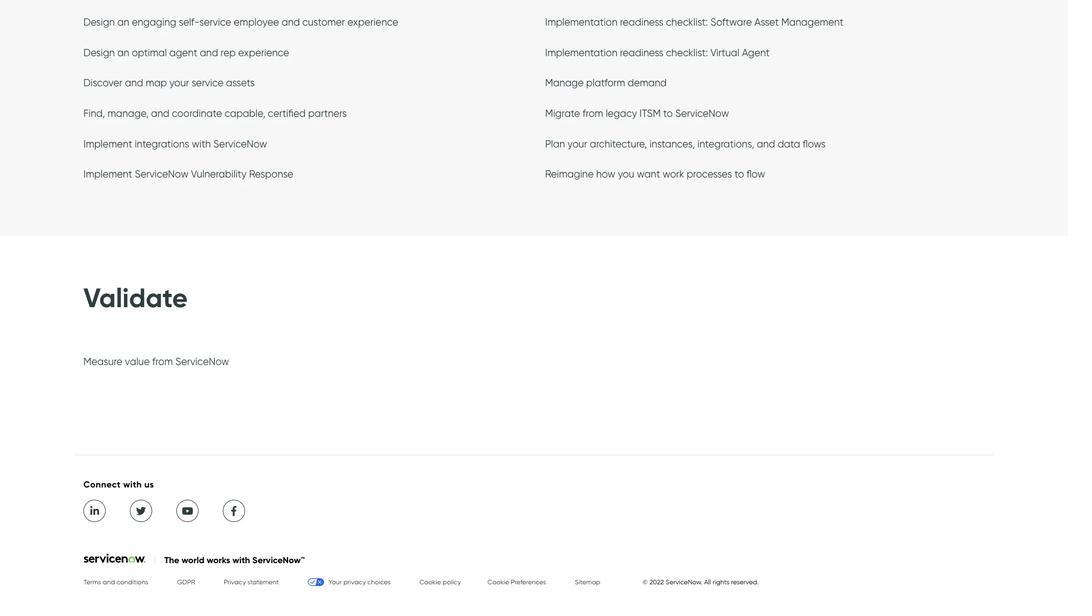 Task type: vqa. For each thing, say whether or not it's contained in the screenshot.
Make
no



Task type: describe. For each thing, give the bounding box(es) containing it.
implementation readiness checklist: software asset management link
[[546, 16, 844, 31]]

privacy
[[344, 578, 366, 586]]

flows
[[803, 138, 826, 150]]

design an optimal agent and rep experience
[[84, 46, 289, 59]]

cookie policy
[[420, 578, 461, 586]]

demand
[[628, 77, 667, 89]]

implement servicenow vulnerability response link
[[84, 168, 294, 183]]

sitemap
[[575, 578, 601, 586]]

plan
[[546, 138, 565, 150]]

design an engaging self-service employee and customer experience
[[84, 16, 399, 28]]

gdpr link
[[177, 578, 195, 586]]

©
[[643, 578, 648, 586]]

service for self-
[[200, 16, 232, 28]]

connect
[[84, 479, 121, 490]]

choices
[[368, 578, 391, 586]]

the world works with servicenow™
[[164, 555, 305, 566]]

cookie preferences
[[488, 578, 547, 586]]

how
[[597, 168, 616, 180]]

terms and conditions link
[[84, 578, 149, 586]]

service for your
[[192, 77, 224, 89]]

readiness for virtual
[[620, 46, 664, 59]]

response
[[249, 168, 294, 180]]

processes
[[687, 168, 733, 180]]

and right terms
[[103, 578, 115, 586]]

and left rep
[[200, 46, 218, 59]]

reimagine how you want work processes to flow
[[546, 168, 766, 180]]

discover
[[84, 77, 122, 89]]

manage,
[[108, 107, 149, 120]]

map
[[146, 77, 167, 89]]

reserved.
[[732, 578, 759, 586]]

preferences
[[511, 578, 547, 586]]

virtual
[[711, 46, 740, 59]]

privacy statement
[[224, 578, 279, 586]]

measure value from servicenow link
[[84, 356, 229, 371]]

0 vertical spatial experience
[[348, 16, 399, 28]]

want
[[637, 168, 661, 180]]

policy
[[443, 578, 461, 586]]

your
[[329, 578, 342, 586]]

software
[[711, 16, 752, 28]]

statement
[[248, 578, 279, 586]]

implementation for implementation readiness checklist: virtual agent
[[546, 46, 618, 59]]

flow
[[747, 168, 766, 180]]

optimal
[[132, 46, 167, 59]]

servicenow™
[[253, 555, 305, 566]]

implementation readiness checklist: virtual agent
[[546, 46, 770, 59]]

agent
[[169, 46, 197, 59]]

value
[[125, 356, 150, 368]]

measure value from servicenow
[[84, 356, 229, 368]]

instances,
[[650, 138, 695, 150]]

reimagine
[[546, 168, 594, 180]]

manage platform demand
[[546, 77, 667, 89]]

works
[[207, 555, 230, 566]]

servicenow inside "link"
[[676, 107, 730, 120]]

migrate from legacy itsm to servicenow link
[[546, 107, 730, 122]]

implementation readiness checklist: software asset management
[[546, 16, 844, 28]]

us
[[144, 479, 154, 490]]

architecture,
[[590, 138, 648, 150]]

terms and conditions
[[84, 578, 149, 586]]

management
[[782, 16, 844, 28]]

and left map
[[125, 77, 143, 89]]

work
[[663, 168, 685, 180]]

servicenow.
[[666, 578, 703, 586]]

plan your architecture, instances, integrations, and data flows
[[546, 138, 826, 150]]

implement integrations with servicenow
[[84, 138, 267, 150]]

sitemap link
[[575, 578, 601, 586]]

implement servicenow vulnerability response
[[84, 168, 294, 180]]

0 vertical spatial your
[[170, 77, 189, 89]]

itsm
[[640, 107, 661, 120]]

twitter image
[[135, 505, 147, 518]]

vulnerability
[[191, 168, 247, 180]]

1 horizontal spatial with
[[192, 138, 211, 150]]

implementation readiness checklist: virtual agent link
[[546, 46, 770, 62]]

discover and map your service assets link
[[84, 77, 255, 92]]

from inside "link"
[[583, 107, 604, 120]]

terms
[[84, 578, 101, 586]]

cookie preferences link
[[488, 578, 547, 586]]

checklist: for software
[[666, 16, 708, 28]]

servicenow image
[[84, 554, 146, 563]]

implement for implement servicenow vulnerability response
[[84, 168, 132, 180]]



Task type: locate. For each thing, give the bounding box(es) containing it.
0 vertical spatial implementation
[[546, 16, 618, 28]]

design for design an engaging self-service employee and customer experience
[[84, 16, 115, 28]]

2 an from the top
[[117, 46, 129, 59]]

integrations,
[[698, 138, 755, 150]]

the
[[164, 555, 179, 566]]

your
[[170, 77, 189, 89], [568, 138, 588, 150]]

assets
[[226, 77, 255, 89]]

1 vertical spatial experience
[[238, 46, 289, 59]]

design up discover
[[84, 46, 115, 59]]

with
[[192, 138, 211, 150], [123, 479, 142, 490], [233, 555, 250, 566]]

plan your architecture, instances, integrations, and data flows link
[[546, 138, 826, 153]]

find,
[[84, 107, 105, 120]]

readiness
[[620, 16, 664, 28], [620, 46, 664, 59]]

1 horizontal spatial cookie
[[488, 578, 509, 586]]

self-
[[179, 16, 200, 28]]

1 readiness from the top
[[620, 16, 664, 28]]

to right itsm
[[664, 107, 673, 120]]

rep
[[221, 46, 236, 59]]

0 vertical spatial service
[[200, 16, 232, 28]]

manage platform demand link
[[546, 77, 667, 92]]

discover and map your service assets
[[84, 77, 255, 89]]

2 design from the top
[[84, 46, 115, 59]]

cookie left preferences
[[488, 578, 509, 586]]

experience
[[348, 16, 399, 28], [238, 46, 289, 59]]

your privacy choices link
[[308, 578, 391, 586]]

1 implementation from the top
[[546, 16, 618, 28]]

privacy statement link
[[224, 578, 279, 586]]

capable,
[[225, 107, 266, 120]]

rights
[[713, 578, 730, 586]]

1 vertical spatial from
[[152, 356, 173, 368]]

1 vertical spatial design
[[84, 46, 115, 59]]

implement for implement integrations with servicenow
[[84, 138, 132, 150]]

1 vertical spatial checklist:
[[666, 46, 708, 59]]

and left 'customer' at the left top of page
[[282, 16, 300, 28]]

linkedin image
[[88, 505, 101, 518]]

0 vertical spatial readiness
[[620, 16, 664, 28]]

facebook image
[[228, 505, 240, 518]]

coordinate
[[172, 107, 222, 120]]

engaging
[[132, 16, 176, 28]]

connect with us
[[84, 479, 154, 490]]

1 vertical spatial to
[[735, 168, 745, 180]]

1 vertical spatial implement
[[84, 168, 132, 180]]

0 vertical spatial design
[[84, 16, 115, 28]]

1 vertical spatial service
[[192, 77, 224, 89]]

1 horizontal spatial experience
[[348, 16, 399, 28]]

certified
[[268, 107, 306, 120]]

2 implement from the top
[[84, 168, 132, 180]]

0 horizontal spatial experience
[[238, 46, 289, 59]]

privacy
[[224, 578, 246, 586]]

1 vertical spatial implementation
[[546, 46, 618, 59]]

an left the engaging
[[117, 16, 129, 28]]

1 implement from the top
[[84, 138, 132, 150]]

1 horizontal spatial from
[[583, 107, 604, 120]]

partners
[[308, 107, 347, 120]]

service
[[200, 16, 232, 28], [192, 77, 224, 89]]

servicenow
[[676, 107, 730, 120], [214, 138, 267, 150], [135, 168, 189, 180], [175, 356, 229, 368]]

1 vertical spatial your
[[568, 138, 588, 150]]

1 checklist: from the top
[[666, 16, 708, 28]]

0 vertical spatial checklist:
[[666, 16, 708, 28]]

checklist:
[[666, 16, 708, 28], [666, 46, 708, 59]]

1 horizontal spatial to
[[735, 168, 745, 180]]

1 an from the top
[[117, 16, 129, 28]]

0 vertical spatial from
[[583, 107, 604, 120]]

reimagine how you want work processes to flow link
[[546, 168, 766, 183]]

and down discover and map your service assets link
[[151, 107, 170, 120]]

1 vertical spatial an
[[117, 46, 129, 59]]

from left legacy
[[583, 107, 604, 120]]

0 vertical spatial with
[[192, 138, 211, 150]]

youtube image
[[181, 505, 194, 518]]

experience down employee
[[238, 46, 289, 59]]

measure
[[84, 356, 123, 368]]

checklist: for virtual
[[666, 46, 708, 59]]

cookie policy link
[[420, 578, 461, 586]]

readiness for software
[[620, 16, 664, 28]]

agent
[[742, 46, 770, 59]]

to inside "link"
[[735, 168, 745, 180]]

1 design from the top
[[84, 16, 115, 28]]

manage
[[546, 77, 584, 89]]

to inside "link"
[[664, 107, 673, 120]]

you
[[618, 168, 635, 180]]

© 2022 servicenow. all rights reserved.
[[643, 578, 759, 586]]

design left the engaging
[[84, 16, 115, 28]]

from
[[583, 107, 604, 120], [152, 356, 173, 368]]

from right the value
[[152, 356, 173, 368]]

migrate from legacy itsm to servicenow
[[546, 107, 730, 120]]

integrations
[[135, 138, 189, 150]]

and left the data
[[757, 138, 776, 150]]

checklist: up 'implementation readiness checklist: virtual agent'
[[666, 16, 708, 28]]

to
[[664, 107, 673, 120], [735, 168, 745, 180]]

implement
[[84, 138, 132, 150], [84, 168, 132, 180]]

design an engaging self-service employee and customer experience link
[[84, 16, 399, 31]]

legacy
[[606, 107, 637, 120]]

0 horizontal spatial to
[[664, 107, 673, 120]]

with down coordinate
[[192, 138, 211, 150]]

to left flow
[[735, 168, 745, 180]]

gdpr
[[177, 578, 195, 586]]

your right plan on the top right of the page
[[568, 138, 588, 150]]

cookie for cookie preferences
[[488, 578, 509, 586]]

cookie left policy
[[420, 578, 441, 586]]

0 horizontal spatial your
[[170, 77, 189, 89]]

1 vertical spatial with
[[123, 479, 142, 490]]

readiness up 'implementation readiness checklist: virtual agent'
[[620, 16, 664, 28]]

migrate
[[546, 107, 581, 120]]

design an optimal agent and rep experience link
[[84, 46, 289, 62]]

an for engaging
[[117, 16, 129, 28]]

find, manage, and coordinate capable, certified partners link
[[84, 107, 347, 122]]

checklist: down the implementation readiness checklist: software asset management link
[[666, 46, 708, 59]]

0 vertical spatial an
[[117, 16, 129, 28]]

0 vertical spatial to
[[664, 107, 673, 120]]

1 horizontal spatial your
[[568, 138, 588, 150]]

with left us
[[123, 479, 142, 490]]

2 checklist: from the top
[[666, 46, 708, 59]]

employee
[[234, 16, 279, 28]]

cookie for cookie policy
[[420, 578, 441, 586]]

0 horizontal spatial with
[[123, 479, 142, 490]]

experience right 'customer' at the left top of page
[[348, 16, 399, 28]]

2 readiness from the top
[[620, 46, 664, 59]]

all
[[705, 578, 712, 586]]

asset
[[755, 16, 779, 28]]

and
[[282, 16, 300, 28], [200, 46, 218, 59], [125, 77, 143, 89], [151, 107, 170, 120], [757, 138, 776, 150], [103, 578, 115, 586]]

2 vertical spatial with
[[233, 555, 250, 566]]

2 implementation from the top
[[546, 46, 618, 59]]

an left optimal
[[117, 46, 129, 59]]

service up rep
[[200, 16, 232, 28]]

world
[[182, 555, 205, 566]]

0 horizontal spatial cookie
[[420, 578, 441, 586]]

your right map
[[170, 77, 189, 89]]

2 horizontal spatial with
[[233, 555, 250, 566]]

implement integrations with servicenow link
[[84, 138, 267, 153]]

data
[[778, 138, 801, 150]]

0 horizontal spatial from
[[152, 356, 173, 368]]

your privacy choices
[[329, 578, 391, 586]]

with right works
[[233, 555, 250, 566]]

readiness up demand
[[620, 46, 664, 59]]

2 cookie from the left
[[488, 578, 509, 586]]

1 cookie from the left
[[420, 578, 441, 586]]

0 vertical spatial implement
[[84, 138, 132, 150]]

platform
[[587, 77, 626, 89]]

1 vertical spatial readiness
[[620, 46, 664, 59]]

service up find, manage, and coordinate capable, certified partners
[[192, 77, 224, 89]]

cookie
[[420, 578, 441, 586], [488, 578, 509, 586]]

design for design an optimal agent and rep experience
[[84, 46, 115, 59]]

implementation for implementation readiness checklist: software asset management
[[546, 16, 618, 28]]

an for optimal
[[117, 46, 129, 59]]

2022
[[650, 578, 664, 586]]

conditions
[[117, 578, 149, 586]]

customer
[[303, 16, 345, 28]]



